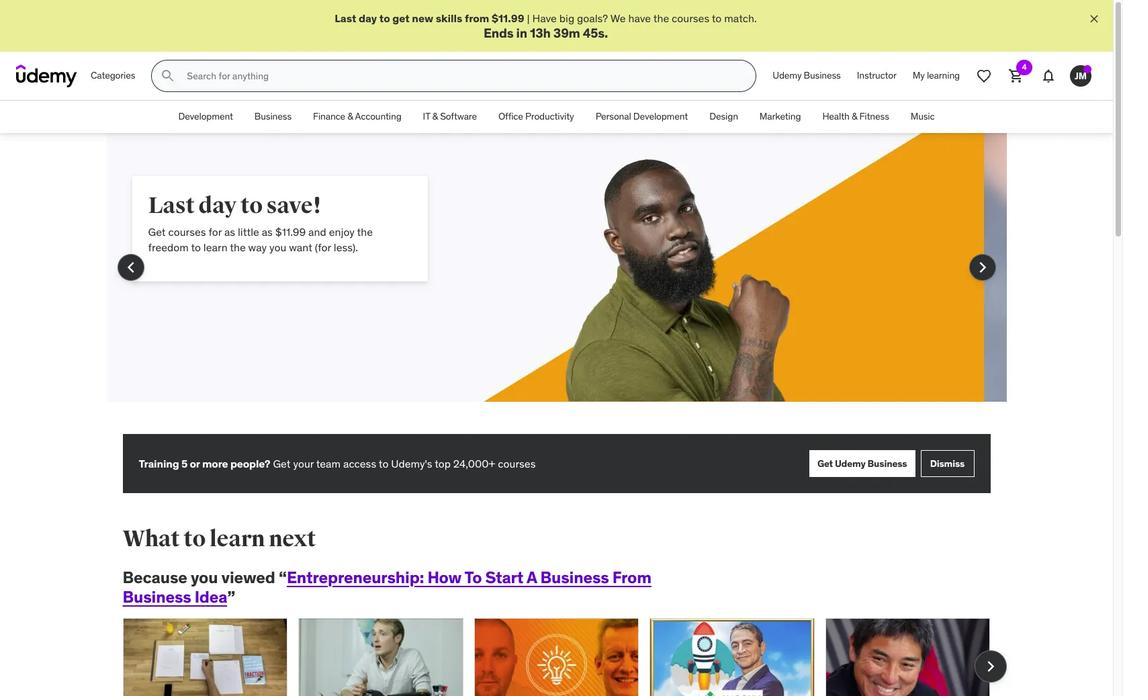 Task type: describe. For each thing, give the bounding box(es) containing it.
office productivity link
[[488, 101, 585, 133]]

goals?
[[577, 11, 608, 25]]

it
[[423, 110, 430, 123]]

office productivity
[[499, 110, 574, 123]]

udemy business
[[773, 69, 841, 82]]

design
[[710, 110, 738, 123]]

to left "save!"
[[82, 192, 104, 220]]

next image
[[972, 257, 993, 278]]

business up health
[[804, 69, 841, 82]]

to left 8,000
[[1059, 252, 1069, 266]]

you have alerts image
[[1084, 65, 1092, 73]]

ends
[[484, 25, 514, 41]]

|
[[527, 11, 530, 25]]

health
[[823, 110, 850, 123]]

to up because you viewed "
[[184, 525, 206, 553]]

& for software
[[432, 110, 438, 123]]

development link
[[168, 101, 244, 133]]

4
[[1022, 62, 1027, 72]]

or
[[190, 457, 200, 470]]

team
[[316, 457, 341, 470]]

entrepreneurship: how to start a business from business idea link
[[123, 567, 652, 607]]

carousel element for business link
[[0, 133, 1123, 434]]

.
[[605, 25, 608, 41]]

it & software
[[423, 110, 477, 123]]

with
[[890, 252, 912, 266]]

development inside personal development link
[[633, 110, 688, 123]]

start
[[485, 567, 524, 588]]

subscribe to the best o with personal plan, you get access to 8,000 of ou
[[890, 192, 1123, 281]]

0 horizontal spatial personal
[[596, 110, 631, 123]]

categories
[[91, 69, 135, 82]]

get inside subscribe to the best o with personal plan, you get access to 8,000 of ou
[[1005, 252, 1021, 266]]

5
[[181, 457, 188, 470]]

have
[[629, 11, 651, 25]]

marketing link
[[749, 101, 812, 133]]

submit search image
[[160, 68, 176, 84]]

"
[[227, 587, 235, 607]]

to right the subscribe
[[998, 192, 1020, 220]]

my learning link
[[905, 60, 968, 92]]

how
[[428, 567, 462, 588]]

entrepreneurship: how to start a business from business idea
[[123, 567, 652, 607]]

dismiss button
[[921, 450, 975, 477]]

the inside subscribe to the best o with personal plan, you get access to 8,000 of ou
[[1024, 192, 1058, 220]]

instructor
[[857, 69, 897, 82]]

what to learn next
[[123, 525, 316, 553]]

you inside subscribe to the best o with personal plan, you get access to 8,000 of ou
[[986, 252, 1003, 266]]

viewed
[[221, 567, 275, 588]]

0 horizontal spatial you
[[191, 567, 218, 588]]

new
[[412, 11, 433, 25]]

in
[[516, 25, 527, 41]]

health & fitness
[[823, 110, 889, 123]]

personal development link
[[585, 101, 699, 133]]

get udemy business
[[818, 457, 907, 470]]

have
[[532, 11, 557, 25]]

more
[[202, 457, 228, 470]]

dismiss
[[930, 457, 965, 470]]

of
[[1104, 252, 1113, 266]]

courses inside last day to get new skills from $11.99 | have big goals? we have the courses to match. ends in 13h 39m 45s .
[[672, 11, 710, 25]]

to left match.
[[712, 11, 722, 25]]

finance & accounting link
[[302, 101, 412, 133]]

24,000+
[[453, 457, 496, 470]]

day for get
[[359, 11, 377, 25]]

my learning
[[913, 69, 960, 82]]

design link
[[699, 101, 749, 133]]

notifications image
[[1041, 68, 1057, 84]]

finance & accounting
[[313, 110, 402, 123]]

$11.99
[[492, 11, 524, 25]]

a
[[527, 567, 537, 588]]

music
[[911, 110, 935, 123]]

to
[[465, 567, 482, 588]]

Search for anything text field
[[184, 65, 740, 87]]

business left finance
[[255, 110, 292, 123]]

next image
[[980, 656, 1001, 677]]

udemy business link
[[765, 60, 849, 92]]

it & software link
[[412, 101, 488, 133]]

0 horizontal spatial get
[[273, 457, 291, 470]]

from
[[613, 567, 652, 588]]

carousel element for the entrepreneurship: how to start a business from business idea link
[[123, 618, 1007, 696]]

what
[[123, 525, 180, 553]]

office
[[499, 110, 523, 123]]

close image
[[1088, 12, 1101, 26]]



Task type: vqa. For each thing, say whether or not it's contained in the screenshot.
the middle 'Unity'
no



Task type: locate. For each thing, give the bounding box(es) containing it.
0 vertical spatial udemy
[[773, 69, 802, 82]]

1 horizontal spatial get
[[1005, 252, 1021, 266]]

jm link
[[1065, 60, 1097, 92]]

the left best
[[1024, 192, 1058, 220]]

get inside "link"
[[818, 457, 833, 470]]

idea
[[195, 587, 227, 607]]

the
[[654, 11, 669, 25], [1024, 192, 1058, 220]]

last inside last day to get new skills from $11.99 | have big goals? we have the courses to match. ends in 13h 39m 45s .
[[335, 11, 356, 25]]

1 development from the left
[[178, 110, 233, 123]]

udemy image
[[16, 65, 77, 87]]

personal right productivity
[[596, 110, 631, 123]]

13h 39m 45s
[[530, 25, 605, 41]]

udemy's
[[391, 457, 432, 470]]

0 horizontal spatial udemy
[[773, 69, 802, 82]]

productivity
[[525, 110, 574, 123]]

business left idea
[[123, 587, 191, 607]]

from
[[465, 11, 489, 25]]

get inside last day to get new skills from $11.99 | have big goals? we have the courses to match. ends in 13h 39m 45s .
[[393, 11, 410, 25]]

personal right with on the right top of page
[[915, 252, 957, 266]]

0 horizontal spatial access
[[343, 457, 376, 470]]

1 vertical spatial courses
[[498, 457, 536, 470]]

courses left match.
[[672, 11, 710, 25]]

to
[[379, 11, 390, 25], [712, 11, 722, 25], [82, 192, 104, 220], [998, 192, 1020, 220], [1059, 252, 1069, 266], [379, 457, 389, 470], [184, 525, 206, 553]]

0 vertical spatial personal
[[596, 110, 631, 123]]

2 & from the left
[[432, 110, 438, 123]]

music link
[[900, 101, 946, 133]]

big
[[560, 11, 575, 25]]

courses right 24,000+
[[498, 457, 536, 470]]

get
[[393, 11, 410, 25], [1005, 252, 1021, 266]]

udemy
[[773, 69, 802, 82], [835, 457, 866, 470]]

1 vertical spatial carousel element
[[123, 618, 1007, 696]]

1 vertical spatial get
[[1005, 252, 1021, 266]]

day for save!
[[40, 192, 78, 220]]

people?
[[230, 457, 270, 470]]

0 horizontal spatial the
[[654, 11, 669, 25]]

to left new on the left top
[[379, 11, 390, 25]]

0 horizontal spatial &
[[348, 110, 353, 123]]

shopping cart with 4 items image
[[1009, 68, 1025, 84]]

business left dismiss
[[868, 457, 907, 470]]

& inside "link"
[[852, 110, 858, 123]]

learn
[[209, 525, 265, 553]]

1 vertical spatial last
[[0, 192, 36, 220]]

top
[[435, 457, 451, 470]]

skills
[[436, 11, 463, 25]]

business
[[804, 69, 841, 82], [255, 110, 292, 123], [868, 457, 907, 470], [541, 567, 609, 588], [123, 587, 191, 607]]

get udemy business link
[[810, 450, 915, 477]]

0 horizontal spatial courses
[[498, 457, 536, 470]]

learning
[[927, 69, 960, 82]]

8,000
[[1072, 252, 1101, 266]]

business right a
[[541, 567, 609, 588]]

marketing
[[760, 110, 801, 123]]

health & fitness link
[[812, 101, 900, 133]]

next
[[269, 525, 316, 553]]

development inside development link
[[178, 110, 233, 123]]

0 vertical spatial access
[[1024, 252, 1057, 266]]

& right health
[[852, 110, 858, 123]]

because
[[123, 567, 187, 588]]

entrepreneurship:
[[287, 567, 424, 588]]

last day to get new skills from $11.99 | have big goals? we have the courses to match. ends in 13h 39m 45s .
[[335, 11, 757, 41]]

last
[[335, 11, 356, 25], [0, 192, 36, 220]]

the right the have
[[654, 11, 669, 25]]

last day to save!
[[0, 192, 163, 220]]

to left udemy's
[[379, 457, 389, 470]]

udemy inside "link"
[[835, 457, 866, 470]]

& for fitness
[[852, 110, 858, 123]]

subscribe
[[890, 192, 994, 220]]

jm
[[1075, 70, 1087, 82]]

& for accounting
[[348, 110, 353, 123]]

0 vertical spatial courses
[[672, 11, 710, 25]]

access right team
[[343, 457, 376, 470]]

4 link
[[1000, 60, 1033, 92]]

1 vertical spatial day
[[40, 192, 78, 220]]

0 vertical spatial you
[[986, 252, 1003, 266]]

accounting
[[355, 110, 402, 123]]

0 vertical spatial carousel element
[[0, 133, 1123, 434]]

0 horizontal spatial development
[[178, 110, 233, 123]]

"
[[279, 567, 287, 588]]

personal
[[596, 110, 631, 123], [915, 252, 957, 266]]

3 & from the left
[[852, 110, 858, 123]]

courses
[[672, 11, 710, 25], [498, 457, 536, 470]]

personal development
[[596, 110, 688, 123]]

get right next icon
[[1005, 252, 1021, 266]]

wishlist image
[[976, 68, 992, 84]]

because you viewed "
[[123, 567, 287, 588]]

1 horizontal spatial get
[[818, 457, 833, 470]]

1 horizontal spatial last
[[335, 11, 356, 25]]

plan,
[[959, 252, 983, 266]]

0 vertical spatial day
[[359, 11, 377, 25]]

1 horizontal spatial personal
[[915, 252, 957, 266]]

access inside subscribe to the best o with personal plan, you get access to 8,000 of ou
[[1024, 252, 1057, 266]]

ou
[[1116, 252, 1123, 266]]

1 vertical spatial personal
[[915, 252, 957, 266]]

& right it
[[432, 110, 438, 123]]

carousel element
[[0, 133, 1123, 434], [123, 618, 1007, 696]]

0 vertical spatial last
[[335, 11, 356, 25]]

&
[[348, 110, 353, 123], [432, 110, 438, 123], [852, 110, 858, 123]]

& right finance
[[348, 110, 353, 123]]

finance
[[313, 110, 345, 123]]

2 development from the left
[[633, 110, 688, 123]]

1 horizontal spatial access
[[1024, 252, 1057, 266]]

you left "
[[191, 567, 218, 588]]

carousel element containing last day to save!
[[0, 133, 1123, 434]]

business link
[[244, 101, 302, 133]]

last for last day to save!
[[0, 192, 36, 220]]

day
[[359, 11, 377, 25], [40, 192, 78, 220]]

0 horizontal spatial day
[[40, 192, 78, 220]]

day inside last day to get new skills from $11.99 | have big goals? we have the courses to match. ends in 13h 39m 45s .
[[359, 11, 377, 25]]

0 vertical spatial get
[[393, 11, 410, 25]]

last for last day to get new skills from $11.99 | have big goals? we have the courses to match. ends in 13h 39m 45s .
[[335, 11, 356, 25]]

1 horizontal spatial udemy
[[835, 457, 866, 470]]

2 horizontal spatial &
[[852, 110, 858, 123]]

0 horizontal spatial get
[[393, 11, 410, 25]]

last inside carousel element
[[0, 192, 36, 220]]

your
[[293, 457, 314, 470]]

1 vertical spatial udemy
[[835, 457, 866, 470]]

training
[[139, 457, 179, 470]]

you right 'plan,'
[[986, 252, 1003, 266]]

0 horizontal spatial last
[[0, 192, 36, 220]]

match.
[[724, 11, 757, 25]]

1 vertical spatial the
[[1024, 192, 1058, 220]]

1 vertical spatial access
[[343, 457, 376, 470]]

1 horizontal spatial development
[[633, 110, 688, 123]]

we
[[611, 11, 626, 25]]

categories button
[[83, 60, 143, 92]]

1 vertical spatial you
[[191, 567, 218, 588]]

the inside last day to get new skills from $11.99 | have big goals? we have the courses to match. ends in 13h 39m 45s .
[[654, 11, 669, 25]]

access left 8,000
[[1024, 252, 1057, 266]]

my
[[913, 69, 925, 82]]

1 horizontal spatial you
[[986, 252, 1003, 266]]

1 horizontal spatial courses
[[672, 11, 710, 25]]

save!
[[108, 192, 163, 220]]

1 horizontal spatial the
[[1024, 192, 1058, 220]]

o
[[1110, 192, 1123, 220]]

1 horizontal spatial &
[[432, 110, 438, 123]]

business inside "link"
[[868, 457, 907, 470]]

previous image
[[120, 257, 141, 278]]

software
[[440, 110, 477, 123]]

personal inside subscribe to the best o with personal plan, you get access to 8,000 of ou
[[915, 252, 957, 266]]

1 horizontal spatial day
[[359, 11, 377, 25]]

best
[[1062, 192, 1106, 220]]

fitness
[[860, 110, 889, 123]]

instructor link
[[849, 60, 905, 92]]

training 5 or more people? get your team access to udemy's top 24,000+ courses
[[139, 457, 536, 470]]

you
[[986, 252, 1003, 266], [191, 567, 218, 588]]

1 & from the left
[[348, 110, 353, 123]]

get
[[273, 457, 291, 470], [818, 457, 833, 470]]

0 vertical spatial the
[[654, 11, 669, 25]]

access
[[1024, 252, 1057, 266], [343, 457, 376, 470]]

get left new on the left top
[[393, 11, 410, 25]]



